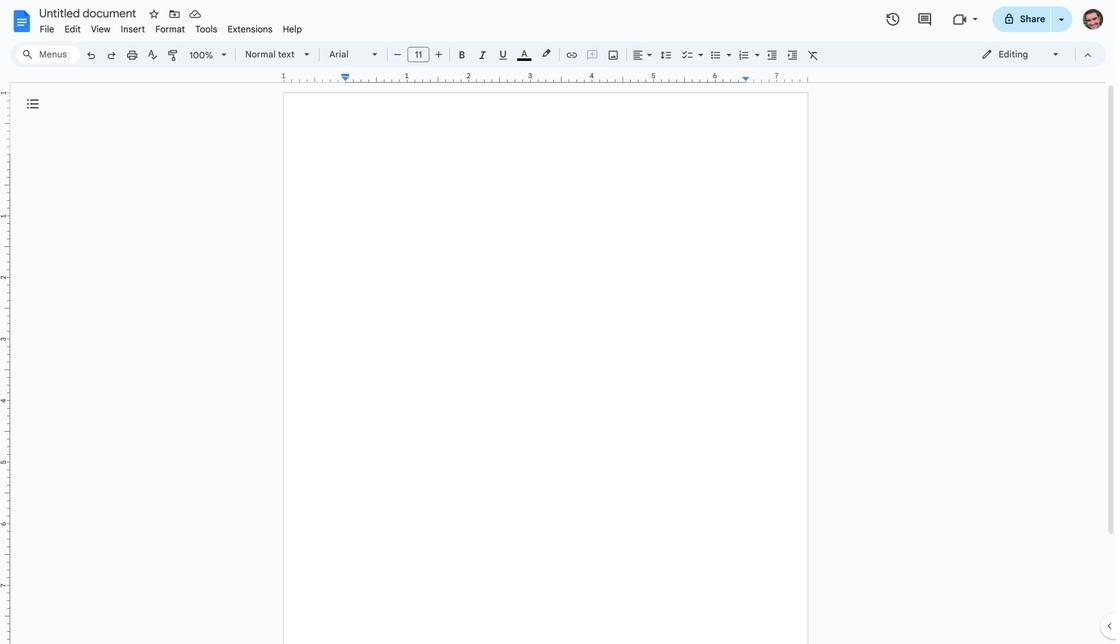Task type: vqa. For each thing, say whether or not it's contained in the screenshot.
Insert image
yes



Task type: locate. For each thing, give the bounding box(es) containing it.
increase indent (⌘+right bracket) image
[[786, 49, 799, 62]]

show document outline image
[[25, 96, 40, 112]]

line & paragraph spacing image
[[659, 46, 674, 64]]

Zoom field
[[184, 46, 232, 65]]

Rename text field
[[35, 5, 144, 21]]

bulleted list (⌘+shift+8) image
[[709, 49, 722, 62]]

Zoom text field
[[186, 46, 217, 64]]

spelling and grammar check (⌘+option+x) image
[[146, 49, 159, 62]]

8 menu item from the left
[[278, 22, 307, 37]]

styles list. normal text selected. option
[[245, 46, 297, 64]]

add comment (⌘+option+m) image
[[586, 49, 599, 62]]

menu bar
[[35, 17, 307, 38]]

right margin image
[[743, 73, 808, 82]]

6 menu item from the left
[[190, 22, 223, 37]]

menu item
[[35, 22, 59, 37], [59, 22, 86, 37], [86, 22, 116, 37], [116, 22, 150, 37], [150, 22, 190, 37], [190, 22, 223, 37], [223, 22, 278, 37], [278, 22, 307, 37]]

hide the menus (ctrl+shift+f) image
[[1082, 49, 1095, 62]]

insert link (⌘k) image
[[566, 49, 578, 62]]

paint format image
[[167, 49, 180, 62]]

option
[[329, 46, 365, 64]]

Menus field
[[16, 46, 80, 64]]

decrease font size (⌘+shift+comma) image
[[391, 48, 404, 61]]

mode and view toolbar
[[972, 42, 1099, 67]]

main toolbar
[[80, 0, 860, 462]]

left margin image
[[284, 73, 349, 82]]

document status: saved to drive. image
[[189, 8, 202, 21]]

7 menu item from the left
[[223, 22, 278, 37]]

italic (⌘i) image
[[476, 49, 489, 62]]

redo (⌘y) image
[[105, 49, 118, 62]]

last edit was 5 minutes ago image
[[886, 12, 901, 27]]

Star checkbox
[[145, 5, 163, 23]]

5 menu item from the left
[[150, 22, 190, 37]]

2 menu item from the left
[[59, 22, 86, 37]]

checklist menu image
[[695, 46, 704, 51]]

highlight color image
[[539, 46, 553, 61]]

application
[[0, 0, 1117, 645]]



Task type: describe. For each thing, give the bounding box(es) containing it.
1 menu item from the left
[[35, 22, 59, 37]]

decrease indent (⌘+left bracket) image
[[766, 49, 779, 62]]

menu bar banner
[[0, 0, 1117, 645]]

numbered list menu image
[[752, 46, 760, 51]]

bulleted list menu image
[[724, 46, 732, 51]]

bold (⌘b) image
[[456, 49, 469, 62]]

text color image
[[517, 46, 532, 61]]

print (⌘p) image
[[126, 49, 139, 62]]

Font size text field
[[408, 47, 429, 62]]

underline (⌘u) image
[[497, 49, 510, 62]]

3 menu item from the left
[[86, 22, 116, 37]]

share. private to only me. image
[[1004, 13, 1015, 25]]

4 menu item from the left
[[116, 22, 150, 37]]

option inside main toolbar
[[329, 46, 365, 64]]

insert image image
[[606, 46, 621, 64]]

star image
[[148, 8, 161, 21]]

quick sharing actions image
[[1059, 19, 1065, 39]]

show all comments 0 new comments image
[[917, 12, 933, 27]]

docs home image
[[10, 10, 33, 33]]

numbered list (⌘+shift+7) image
[[738, 49, 751, 62]]

undo (⌘z) image
[[85, 49, 98, 62]]

menu bar inside menu bar banner
[[35, 17, 307, 38]]

Font size field
[[408, 47, 435, 63]]

top margin image
[[0, 93, 10, 158]]

move image
[[168, 8, 181, 21]]



